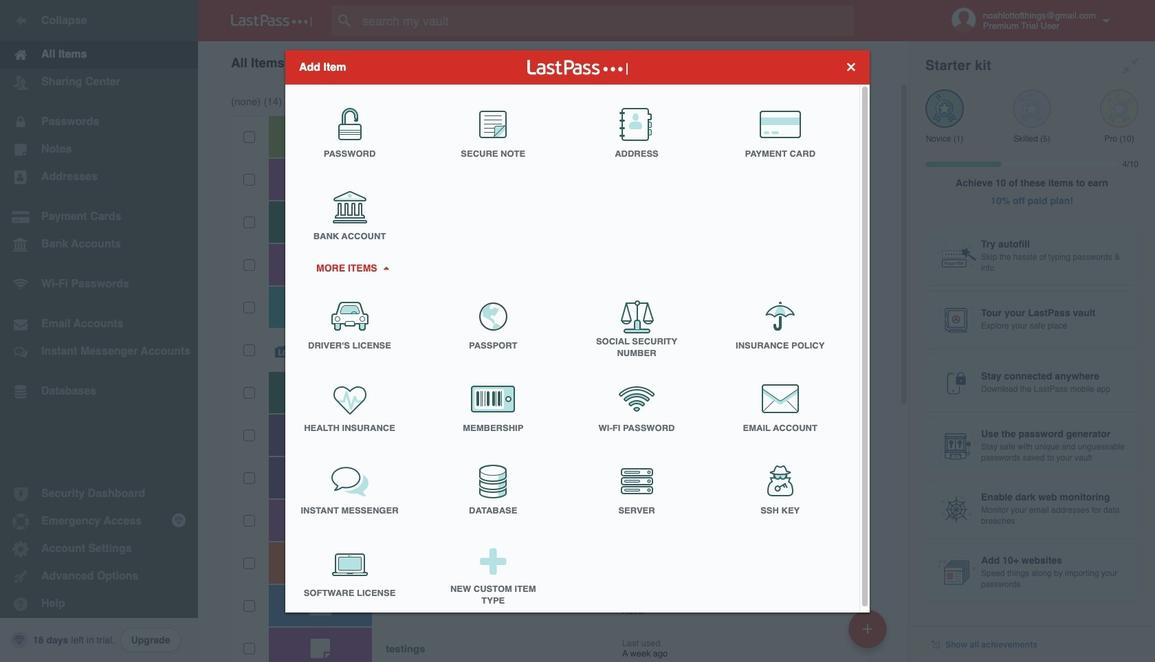 Task type: locate. For each thing, give the bounding box(es) containing it.
search my vault text field
[[332, 6, 881, 36]]

main navigation navigation
[[0, 0, 198, 663]]

lastpass image
[[231, 14, 312, 27]]

new item navigation
[[844, 606, 896, 663]]

Search search field
[[332, 6, 881, 36]]

dialog
[[286, 50, 870, 617]]

vault options navigation
[[198, 41, 910, 83]]



Task type: vqa. For each thing, say whether or not it's contained in the screenshot.
new item icon
yes



Task type: describe. For each thing, give the bounding box(es) containing it.
caret right image
[[381, 266, 391, 270]]

new item image
[[864, 624, 873, 634]]



